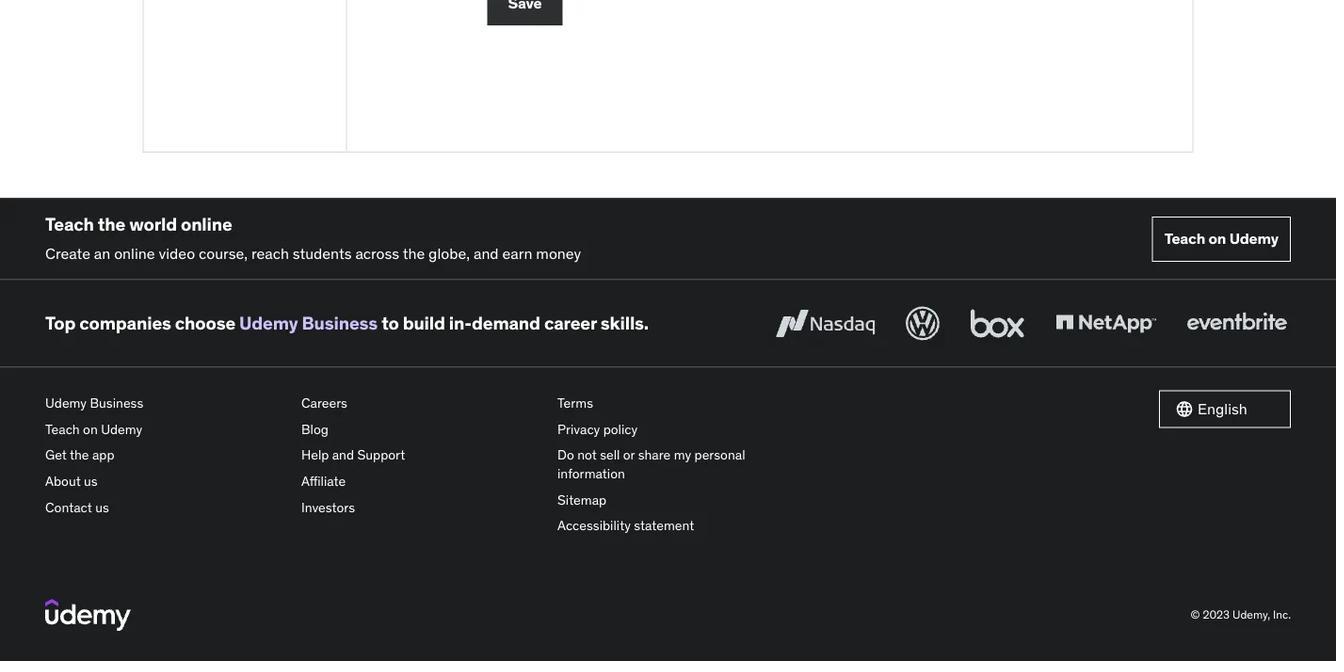 Task type: describe. For each thing, give the bounding box(es) containing it.
on inside udemy business teach on udemy get the app about us contact us
[[83, 421, 98, 438]]

1 horizontal spatial online
[[181, 213, 232, 236]]

0 vertical spatial udemy business link
[[239, 312, 378, 334]]

do not sell or share my personal information button
[[558, 442, 799, 487]]

teach inside udemy business teach on udemy get the app about us contact us
[[45, 421, 80, 438]]

©
[[1191, 608, 1201, 622]]

0 vertical spatial the
[[98, 213, 125, 236]]

top
[[45, 312, 76, 334]]

or
[[624, 447, 635, 464]]

nasdaq image
[[772, 303, 880, 344]]

1 vertical spatial udemy business link
[[45, 390, 286, 416]]

business inside udemy business teach on udemy get the app about us contact us
[[90, 395, 143, 412]]

0 vertical spatial teach on udemy link
[[1153, 217, 1292, 262]]

volkswagen image
[[903, 303, 944, 344]]

udemy up app
[[101, 421, 143, 438]]

about
[[45, 473, 81, 490]]

support
[[358, 447, 405, 464]]

an
[[94, 244, 111, 263]]

teach the world online create an online video course, reach students across the globe, and earn money
[[45, 213, 581, 263]]

netapp image
[[1052, 303, 1161, 344]]

affiliate link
[[301, 468, 543, 494]]

app
[[92, 447, 115, 464]]

udemy right the choose
[[239, 312, 298, 334]]

personal
[[695, 447, 746, 464]]

do
[[558, 447, 575, 464]]

share
[[638, 447, 671, 464]]

careers link
[[301, 390, 543, 416]]

globe,
[[429, 244, 470, 263]]

to
[[382, 312, 399, 334]]

small image
[[1176, 400, 1195, 419]]

© 2023 udemy, inc.
[[1191, 608, 1292, 622]]

english
[[1198, 399, 1248, 419]]

blog
[[301, 421, 329, 438]]

contact us link
[[45, 494, 286, 520]]

money
[[536, 244, 581, 263]]

information
[[558, 465, 626, 482]]

sell
[[600, 447, 620, 464]]

2023
[[1204, 608, 1231, 622]]

careers
[[301, 395, 348, 412]]

create
[[45, 244, 90, 263]]

get the app link
[[45, 442, 286, 468]]

teach for on
[[1165, 229, 1206, 248]]

udemy image
[[45, 599, 131, 631]]

1 vertical spatial us
[[95, 499, 109, 516]]

help
[[301, 447, 329, 464]]

career
[[545, 312, 597, 334]]

privacy policy link
[[558, 416, 799, 442]]



Task type: locate. For each thing, give the bounding box(es) containing it.
1 vertical spatial business
[[90, 395, 143, 412]]

0 vertical spatial and
[[474, 244, 499, 263]]

business up app
[[90, 395, 143, 412]]

help and support link
[[301, 442, 543, 468]]

about us link
[[45, 468, 286, 494]]

online
[[181, 213, 232, 236], [114, 244, 155, 263]]

accessibility statement link
[[558, 513, 799, 539]]

udemy up get
[[45, 395, 87, 412]]

0 vertical spatial online
[[181, 213, 232, 236]]

2 vertical spatial the
[[70, 447, 89, 464]]

0 vertical spatial us
[[84, 473, 98, 490]]

1 horizontal spatial the
[[98, 213, 125, 236]]

and inside careers blog help and support affiliate investors
[[332, 447, 354, 464]]

skills.
[[601, 312, 649, 334]]

and inside the teach the world online create an online video course, reach students across the globe, and earn money
[[474, 244, 499, 263]]

terms link
[[558, 390, 799, 416]]

udemy
[[1230, 229, 1279, 248], [239, 312, 298, 334], [45, 395, 87, 412], [101, 421, 143, 438]]

1 horizontal spatial and
[[474, 244, 499, 263]]

0 vertical spatial on
[[1209, 229, 1227, 248]]

investors
[[301, 499, 355, 516]]

online up course,
[[181, 213, 232, 236]]

contact
[[45, 499, 92, 516]]

the
[[98, 213, 125, 236], [403, 244, 425, 263], [70, 447, 89, 464]]

get
[[45, 447, 67, 464]]

my
[[674, 447, 692, 464]]

teach inside the teach the world online create an online video course, reach students across the globe, and earn money
[[45, 213, 94, 236]]

teach
[[45, 213, 94, 236], [1165, 229, 1206, 248], [45, 421, 80, 438]]

choose
[[175, 312, 236, 334]]

0 horizontal spatial business
[[90, 395, 143, 412]]

english button
[[1160, 390, 1292, 428]]

teach on udemy
[[1165, 229, 1279, 248]]

accessibility
[[558, 517, 631, 534]]

0 horizontal spatial online
[[114, 244, 155, 263]]

demand
[[472, 312, 541, 334]]

on up app
[[83, 421, 98, 438]]

and right help at the bottom left
[[332, 447, 354, 464]]

0 horizontal spatial and
[[332, 447, 354, 464]]

1 horizontal spatial business
[[302, 312, 378, 334]]

business
[[302, 312, 378, 334], [90, 395, 143, 412]]

affiliate
[[301, 473, 346, 490]]

earn
[[503, 244, 533, 263]]

udemy up eventbrite image
[[1230, 229, 1279, 248]]

udemy business link down students
[[239, 312, 378, 334]]

1 horizontal spatial on
[[1209, 229, 1227, 248]]

top companies choose udemy business to build in-demand career skills.
[[45, 312, 649, 334]]

reach
[[251, 244, 289, 263]]

teach on udemy link up eventbrite image
[[1153, 217, 1292, 262]]

0 horizontal spatial teach on udemy link
[[45, 416, 286, 442]]

in-
[[449, 312, 472, 334]]

investors link
[[301, 494, 543, 520]]

and left earn
[[474, 244, 499, 263]]

1 vertical spatial online
[[114, 244, 155, 263]]

sitemap
[[558, 491, 607, 508]]

the left globe,
[[403, 244, 425, 263]]

online right an
[[114, 244, 155, 263]]

on
[[1209, 229, 1227, 248], [83, 421, 98, 438]]

the inside udemy business teach on udemy get the app about us contact us
[[70, 447, 89, 464]]

privacy
[[558, 421, 600, 438]]

terms
[[558, 395, 594, 412]]

udemy,
[[1233, 608, 1271, 622]]

statement
[[634, 517, 695, 534]]

2 horizontal spatial the
[[403, 244, 425, 263]]

teach on udemy link up the about us link
[[45, 416, 286, 442]]

blog link
[[301, 416, 543, 442]]

udemy business teach on udemy get the app about us contact us
[[45, 395, 143, 516]]

build
[[403, 312, 445, 334]]

not
[[578, 447, 597, 464]]

0 horizontal spatial the
[[70, 447, 89, 464]]

inc.
[[1274, 608, 1292, 622]]

terms privacy policy do not sell or share my personal information sitemap accessibility statement
[[558, 395, 746, 534]]

0 vertical spatial business
[[302, 312, 378, 334]]

the right get
[[70, 447, 89, 464]]

video
[[159, 244, 195, 263]]

sitemap link
[[558, 487, 799, 513]]

box image
[[967, 303, 1030, 344]]

us right the contact
[[95, 499, 109, 516]]

business left to
[[302, 312, 378, 334]]

course,
[[199, 244, 248, 263]]

1 vertical spatial and
[[332, 447, 354, 464]]

udemy business link up get the app link
[[45, 390, 286, 416]]

students
[[293, 244, 352, 263]]

1 horizontal spatial teach on udemy link
[[1153, 217, 1292, 262]]

udemy business link
[[239, 312, 378, 334], [45, 390, 286, 416]]

1 vertical spatial on
[[83, 421, 98, 438]]

teach on udemy link
[[1153, 217, 1292, 262], [45, 416, 286, 442]]

eventbrite image
[[1183, 303, 1292, 344]]

across
[[356, 244, 400, 263]]

and
[[474, 244, 499, 263], [332, 447, 354, 464]]

world
[[129, 213, 177, 236]]

1 vertical spatial teach on udemy link
[[45, 416, 286, 442]]

on up eventbrite image
[[1209, 229, 1227, 248]]

careers blog help and support affiliate investors
[[301, 395, 405, 516]]

companies
[[79, 312, 171, 334]]

us
[[84, 473, 98, 490], [95, 499, 109, 516]]

us right about
[[84, 473, 98, 490]]

the up an
[[98, 213, 125, 236]]

policy
[[604, 421, 638, 438]]

teach for the
[[45, 213, 94, 236]]

0 horizontal spatial on
[[83, 421, 98, 438]]

1 vertical spatial the
[[403, 244, 425, 263]]



Task type: vqa. For each thing, say whether or not it's contained in the screenshot.
the the inside the udemy business teach on udemy get the app about us contact us
yes



